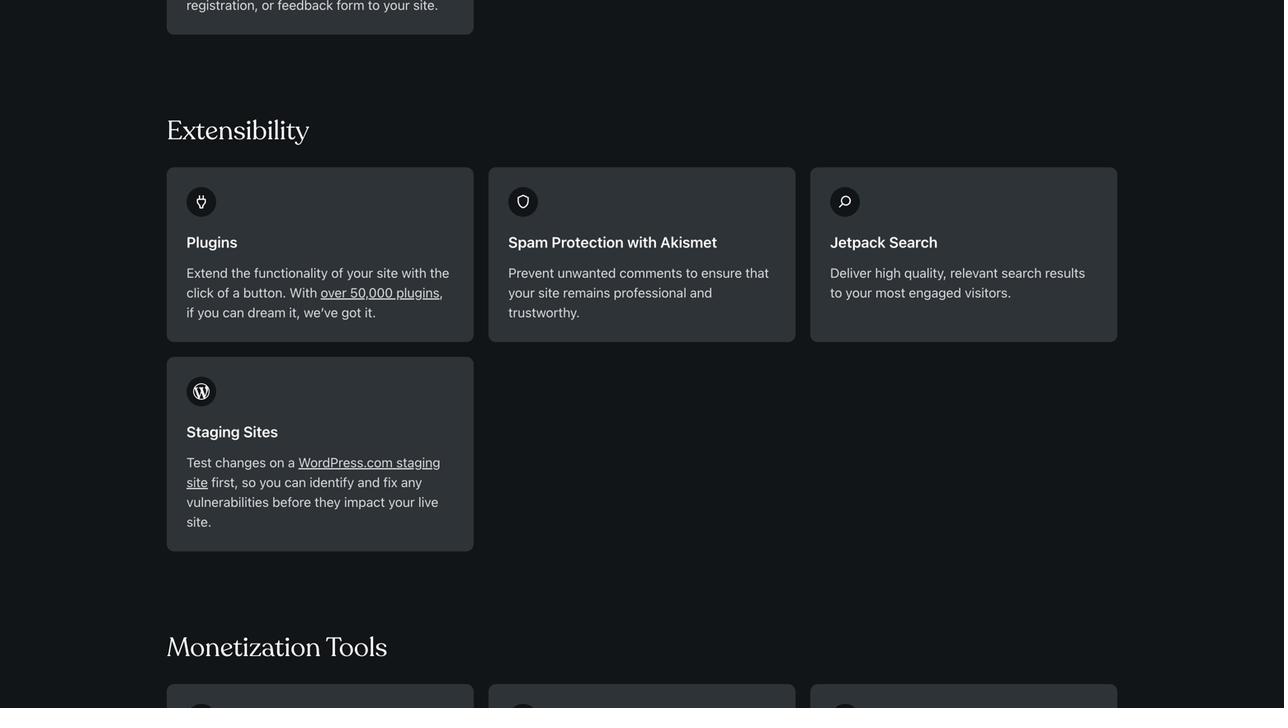 Task type: locate. For each thing, give the bounding box(es) containing it.
extend
[[187, 265, 228, 281]]

0 vertical spatial site
[[377, 265, 398, 281]]

site
[[377, 265, 398, 281], [538, 285, 560, 301], [187, 475, 208, 491]]

0 horizontal spatial you
[[197, 305, 219, 321]]

1 vertical spatial of
[[217, 285, 229, 301]]

1 horizontal spatial to
[[830, 285, 842, 301]]

0 vertical spatial with
[[627, 234, 657, 251]]

you for plugins
[[197, 305, 219, 321]]

and up impact
[[358, 475, 380, 491]]

can inside , if you can dream it, we've got it.
[[223, 305, 244, 321]]

0 horizontal spatial site
[[187, 475, 208, 491]]

can inside first, so you can identify and fix any vulnerabilities before they impact your live site.
[[285, 475, 306, 491]]

2 horizontal spatial site
[[538, 285, 560, 301]]

and
[[690, 285, 712, 301], [358, 475, 380, 491]]

0 vertical spatial can
[[223, 305, 244, 321]]

any
[[401, 475, 422, 491]]

click
[[187, 285, 214, 301]]

0 horizontal spatial with
[[402, 265, 427, 281]]

visitors.
[[965, 285, 1011, 301]]

1 horizontal spatial of
[[331, 265, 343, 281]]

most
[[876, 285, 905, 301]]

the up ,
[[430, 265, 449, 281]]

1 vertical spatial can
[[285, 475, 306, 491]]

with up "comments"
[[627, 234, 657, 251]]

you
[[197, 305, 219, 321], [259, 475, 281, 491]]

your inside deliver high quality, relevant search results to your most engaged visitors.
[[846, 285, 872, 301]]

1 horizontal spatial can
[[285, 475, 306, 491]]

comments
[[619, 265, 682, 281]]

we've
[[304, 305, 338, 321]]

site inside wordpress.com staging site
[[187, 475, 208, 491]]

staging
[[187, 423, 240, 441]]

can left "dream" in the top of the page
[[223, 305, 244, 321]]

and down ensure
[[690, 285, 712, 301]]

plugins
[[187, 234, 237, 251]]

0 vertical spatial and
[[690, 285, 712, 301]]

of
[[331, 265, 343, 281], [217, 285, 229, 301]]

1 horizontal spatial and
[[690, 285, 712, 301]]

you inside first, so you can identify and fix any vulnerabilities before they impact your live site.
[[259, 475, 281, 491]]

site down test
[[187, 475, 208, 491]]

2 vertical spatial site
[[187, 475, 208, 491]]

0 horizontal spatial and
[[358, 475, 380, 491]]

1 vertical spatial site
[[538, 285, 560, 301]]

50,000
[[350, 285, 393, 301]]

, if you can dream it, we've got it.
[[187, 285, 443, 321]]

0 vertical spatial to
[[686, 265, 698, 281]]

monetization
[[167, 632, 321, 665]]

with
[[290, 285, 317, 301]]

over 50,000 plugins
[[321, 285, 440, 301]]

site up over 50,000 plugins link
[[377, 265, 398, 281]]

with
[[627, 234, 657, 251], [402, 265, 427, 281]]

you down on
[[259, 475, 281, 491]]

your down prevent
[[508, 285, 535, 301]]

a right on
[[288, 455, 295, 471]]

you inside , if you can dream it, we've got it.
[[197, 305, 219, 321]]

of up 'over'
[[331, 265, 343, 281]]

1 vertical spatial to
[[830, 285, 842, 301]]

your down deliver
[[846, 285, 872, 301]]

engaged
[[909, 285, 961, 301]]

site inside prevent unwanted comments to ensure that your site remains professional and trustworthy.
[[538, 285, 560, 301]]

to down deliver
[[830, 285, 842, 301]]

1 horizontal spatial the
[[430, 265, 449, 281]]

your down any
[[388, 495, 415, 510]]

can
[[223, 305, 244, 321], [285, 475, 306, 491]]

0 horizontal spatial the
[[231, 265, 251, 281]]

results
[[1045, 265, 1085, 281]]

you right if
[[197, 305, 219, 321]]

to left ensure
[[686, 265, 698, 281]]

a left button.
[[233, 285, 240, 301]]

protection
[[552, 234, 624, 251]]

1 vertical spatial you
[[259, 475, 281, 491]]

vulnerabilities
[[187, 495, 269, 510]]

to inside prevent unwanted comments to ensure that your site remains professional and trustworthy.
[[686, 265, 698, 281]]

high
[[875, 265, 901, 281]]

it,
[[289, 305, 300, 321]]

a
[[233, 285, 240, 301], [288, 455, 295, 471]]

1 vertical spatial with
[[402, 265, 427, 281]]

can up the before
[[285, 475, 306, 491]]

1 horizontal spatial site
[[377, 265, 398, 281]]

staging sites
[[187, 423, 278, 441]]

0 horizontal spatial a
[[233, 285, 240, 301]]

before
[[272, 495, 311, 510]]

over 50,000 plugins link
[[321, 285, 440, 301]]

0 horizontal spatial to
[[686, 265, 698, 281]]

1 vertical spatial and
[[358, 475, 380, 491]]

with up 'plugins'
[[402, 265, 427, 281]]

trustworthy.
[[508, 305, 580, 321]]

1 vertical spatial a
[[288, 455, 295, 471]]

site up trustworthy.
[[538, 285, 560, 301]]

0 vertical spatial you
[[197, 305, 219, 321]]

0 vertical spatial a
[[233, 285, 240, 301]]

staging
[[396, 455, 440, 471]]

your
[[347, 265, 373, 281], [508, 285, 535, 301], [846, 285, 872, 301], [388, 495, 415, 510]]

deliver
[[830, 265, 872, 281]]

0 horizontal spatial can
[[223, 305, 244, 321]]

they
[[315, 495, 341, 510]]

2 the from the left
[[430, 265, 449, 281]]

your up '50,000'
[[347, 265, 373, 281]]

prevent
[[508, 265, 554, 281]]

jetpack
[[830, 234, 886, 251]]

and inside first, so you can identify and fix any vulnerabilities before they impact your live site.
[[358, 475, 380, 491]]

1 horizontal spatial you
[[259, 475, 281, 491]]

you for staging sites
[[259, 475, 281, 491]]

the
[[231, 265, 251, 281], [430, 265, 449, 281]]

of right click
[[217, 285, 229, 301]]

0 horizontal spatial of
[[217, 285, 229, 301]]

to
[[686, 265, 698, 281], [830, 285, 842, 301]]

the up button.
[[231, 265, 251, 281]]



Task type: vqa. For each thing, say whether or not it's contained in the screenshot.
staging
yes



Task type: describe. For each thing, give the bounding box(es) containing it.
quality,
[[904, 265, 947, 281]]

first, so you can identify and fix any vulnerabilities before they impact your live site.
[[187, 475, 438, 530]]

site inside the extend the functionality of your site with the click of a button. with
[[377, 265, 398, 281]]

deliver high quality, relevant search results to your most engaged visitors.
[[830, 265, 1085, 301]]

wordpress.com staging site
[[187, 455, 440, 491]]

unwanted
[[558, 265, 616, 281]]

remains
[[563, 285, 610, 301]]

first,
[[211, 475, 238, 491]]

with inside the extend the functionality of your site with the click of a button. with
[[402, 265, 427, 281]]

your inside first, so you can identify and fix any vulnerabilities before they impact your live site.
[[388, 495, 415, 510]]

jetpack search
[[830, 234, 938, 251]]

and inside prevent unwanted comments to ensure that your site remains professional and trustworthy.
[[690, 285, 712, 301]]

to inside deliver high quality, relevant search results to your most engaged visitors.
[[830, 285, 842, 301]]

extensibility
[[167, 114, 309, 148]]

button.
[[243, 285, 286, 301]]

spam protection with akismet
[[508, 234, 717, 251]]

functionality
[[254, 265, 328, 281]]

that
[[745, 265, 769, 281]]

sites
[[243, 423, 278, 441]]

professional
[[614, 285, 686, 301]]

changes
[[215, 455, 266, 471]]

1 horizontal spatial a
[[288, 455, 295, 471]]

ensure
[[701, 265, 742, 281]]

your inside the extend the functionality of your site with the click of a button. with
[[347, 265, 373, 281]]

got it.
[[341, 305, 376, 321]]

identify
[[310, 475, 354, 491]]

relevant
[[950, 265, 998, 281]]

site.
[[187, 515, 212, 530]]

extend the functionality of your site with the click of a button. with
[[187, 265, 449, 301]]

your inside prevent unwanted comments to ensure that your site remains professional and trustworthy.
[[508, 285, 535, 301]]

test changes on a
[[187, 455, 298, 471]]

spam
[[508, 234, 548, 251]]

so
[[242, 475, 256, 491]]

search
[[889, 234, 938, 251]]

1 horizontal spatial with
[[627, 234, 657, 251]]

can for plugins
[[223, 305, 244, 321]]

test
[[187, 455, 212, 471]]

on
[[269, 455, 284, 471]]

fix
[[383, 475, 398, 491]]

live
[[418, 495, 438, 510]]

0 vertical spatial of
[[331, 265, 343, 281]]

plugins
[[396, 285, 440, 301]]

1 the from the left
[[231, 265, 251, 281]]

,
[[440, 285, 443, 301]]

wordpress.com
[[298, 455, 393, 471]]

dream
[[248, 305, 286, 321]]

monetization tools
[[167, 632, 387, 665]]

wordpress.com staging site link
[[187, 455, 440, 491]]

over
[[321, 285, 347, 301]]

tools
[[326, 632, 387, 665]]

akismet
[[660, 234, 717, 251]]

search
[[1001, 265, 1042, 281]]

can for staging sites
[[285, 475, 306, 491]]

if
[[187, 305, 194, 321]]

prevent unwanted comments to ensure that your site remains professional and trustworthy.
[[508, 265, 769, 321]]

a inside the extend the functionality of your site with the click of a button. with
[[233, 285, 240, 301]]

impact
[[344, 495, 385, 510]]



